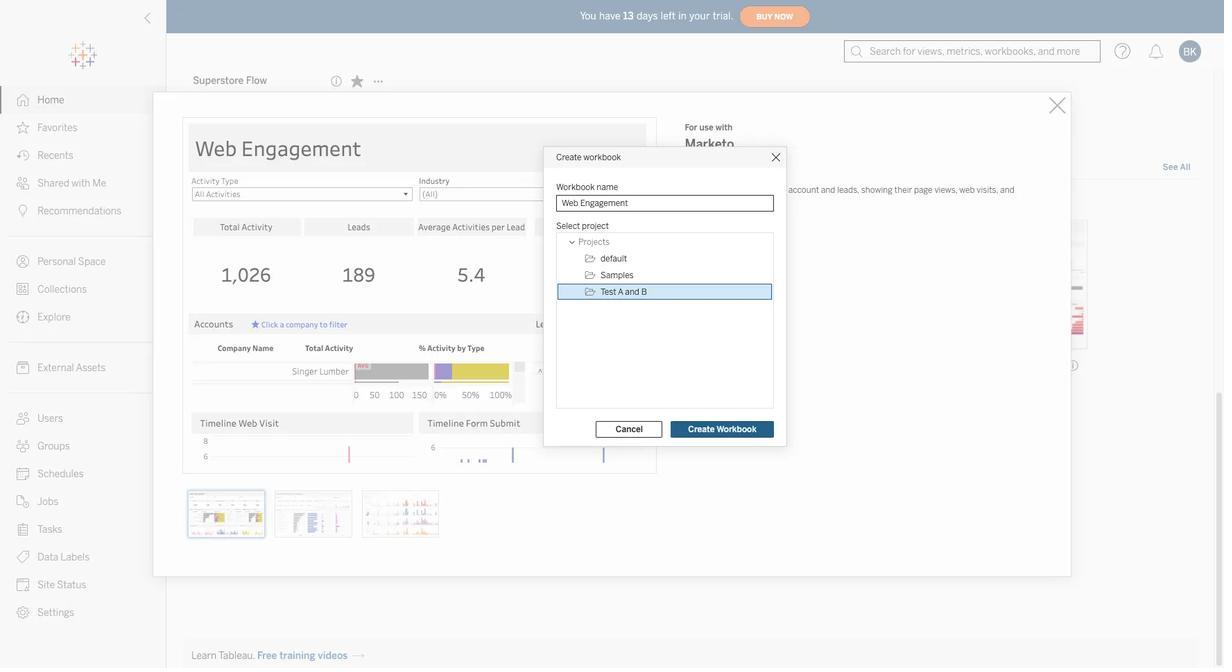 Task type: locate. For each thing, give the bounding box(es) containing it.
to left get
[[570, 195, 579, 206]]

see
[[1163, 163, 1179, 172]]

0 horizontal spatial workbook
[[556, 182, 595, 192]]

1 vertical spatial your
[[405, 195, 425, 206]]

site status
[[37, 579, 86, 591]]

0 horizontal spatial create
[[556, 153, 582, 162]]

their
[[895, 185, 913, 195]]

in right left in the right top of the page
[[679, 10, 687, 22]]

have
[[599, 10, 621, 22]]

1 to from the left
[[393, 195, 403, 206]]

favorites link
[[0, 114, 166, 142]]

your
[[690, 10, 710, 22], [405, 195, 425, 206]]

2 horizontal spatial and
[[1001, 185, 1015, 195]]

web engagement reveals interest level for all account and leads, showing their page views, web visits, and form submits.
[[685, 168, 1015, 207]]

0 horizontal spatial and
[[625, 287, 640, 297]]

personal space
[[37, 256, 106, 268]]

in
[[679, 10, 687, 22], [383, 195, 391, 206]]

1 horizontal spatial use
[[700, 122, 714, 132]]

create workbook
[[689, 425, 757, 434]]

1 horizontal spatial marketo
[[685, 136, 735, 152]]

site status link
[[0, 571, 166, 599]]

1 horizontal spatial create
[[689, 425, 715, 434]]

and right a
[[625, 287, 640, 297]]

flow
[[246, 75, 267, 87]]

with
[[716, 122, 733, 132], [72, 178, 90, 189]]

0 vertical spatial with
[[716, 122, 733, 132]]

available
[[685, 227, 721, 236]]

collections
[[37, 284, 87, 296]]

superstore flow
[[193, 75, 267, 87]]

2 to from the left
[[570, 195, 579, 206]]

cancel button
[[596, 421, 663, 438]]

workbook.
[[282, 195, 328, 206]]

get
[[581, 195, 595, 206]]

collections link
[[0, 275, 166, 303]]

1 vertical spatial marketo
[[425, 360, 463, 371]]

0 horizontal spatial data
[[427, 195, 447, 206]]

use right or at the top left of the page
[[495, 195, 511, 206]]

external assets link
[[0, 354, 166, 382]]

start from a pre-built workbook. simply sign in to your data source, or use sample data to get started.
[[186, 195, 632, 206]]

1 horizontal spatial data
[[548, 195, 567, 206]]

1 horizontal spatial to
[[570, 195, 579, 206]]

0 horizontal spatial in
[[383, 195, 391, 206]]

settings link
[[0, 599, 166, 627]]

workbook inside button
[[717, 425, 757, 434]]

0 vertical spatial your
[[690, 10, 710, 22]]

0 vertical spatial marketo
[[685, 136, 735, 152]]

1 vertical spatial in
[[383, 195, 391, 206]]

engagement
[[704, 168, 754, 178]]

workbook name
[[556, 182, 618, 192]]

create
[[556, 153, 582, 162], [689, 425, 715, 434]]

name
[[597, 182, 618, 192]]

data up select
[[548, 195, 567, 206]]

recommendations
[[37, 205, 121, 217]]

use
[[700, 122, 714, 132], [495, 195, 511, 206]]

space
[[78, 256, 106, 268]]

right arrow image
[[353, 650, 364, 662]]

data
[[427, 195, 447, 206], [548, 195, 567, 206]]

with inside for use with marketo
[[716, 122, 733, 132]]

1 horizontal spatial workbook
[[717, 425, 757, 434]]

row group inside create workbook dialog
[[558, 234, 773, 300]]

web
[[685, 168, 702, 178]]

in right sign
[[383, 195, 391, 206]]

create for create workbook
[[556, 153, 582, 162]]

0 horizontal spatial to
[[393, 195, 403, 206]]

pre-
[[242, 195, 260, 206]]

simply
[[330, 195, 361, 206]]

1 vertical spatial with
[[72, 178, 90, 189]]

salesforce
[[193, 360, 241, 371]]

status
[[57, 579, 86, 591]]

Workbook name text field
[[556, 195, 774, 212]]

1 vertical spatial workbook
[[717, 425, 757, 434]]

to right sign
[[393, 195, 403, 206]]

with inside main navigation. press the up and down arrow keys to access links. 'element'
[[72, 178, 90, 189]]

and
[[821, 185, 836, 195], [1001, 185, 1015, 195], [625, 287, 640, 297]]

account
[[789, 185, 819, 195]]

accelerators
[[186, 158, 258, 173]]

samples
[[601, 271, 634, 280]]

recents
[[37, 150, 73, 162]]

cancel
[[616, 425, 643, 434]]

row group
[[558, 234, 773, 300]]

0 vertical spatial in
[[679, 10, 687, 22]]

data left source,
[[427, 195, 447, 206]]

learn tableau.
[[192, 650, 255, 662]]

projects
[[579, 237, 610, 247]]

data labels
[[37, 552, 90, 563]]

labels
[[61, 552, 90, 563]]

with left me on the left top of page
[[72, 178, 90, 189]]

tasks
[[37, 524, 62, 536]]

a
[[234, 195, 239, 206]]

1 horizontal spatial and
[[821, 185, 836, 195]]

0 vertical spatial use
[[700, 122, 714, 132]]

buy now
[[757, 12, 793, 21]]

jobs link
[[0, 488, 166, 516]]

use right for
[[700, 122, 714, 132]]

create inside create workbook button
[[689, 425, 715, 434]]

1 horizontal spatial your
[[690, 10, 710, 22]]

and left the leads,
[[821, 185, 836, 195]]

use dashboard button
[[685, 284, 780, 301]]

tableau.
[[219, 650, 255, 662]]

create workbook button
[[671, 421, 774, 438]]

0 horizontal spatial use
[[495, 195, 511, 206]]

training
[[280, 650, 316, 662]]

groups link
[[0, 432, 166, 460]]

superstore
[[193, 75, 244, 87]]

layouts
[[723, 227, 752, 236]]

b
[[642, 287, 647, 297]]

learn
[[192, 650, 217, 662]]

0 vertical spatial create
[[556, 153, 582, 162]]

your right sign
[[405, 195, 425, 206]]

row group containing projects
[[558, 234, 773, 300]]

1 vertical spatial create
[[689, 425, 715, 434]]

reveals
[[685, 185, 714, 195]]

videos
[[318, 650, 348, 662]]

sample
[[513, 195, 545, 206]]

with right for
[[716, 122, 733, 132]]

your left trial.
[[690, 10, 710, 22]]

and right visits,
[[1001, 185, 1015, 195]]

marketo
[[685, 136, 735, 152], [425, 360, 463, 371]]

for
[[685, 122, 698, 132]]

0 horizontal spatial with
[[72, 178, 90, 189]]

1 horizontal spatial with
[[716, 122, 733, 132]]

explore
[[37, 312, 71, 323]]

started.
[[597, 195, 632, 206]]



Task type: vqa. For each thing, say whether or not it's contained in the screenshot.
the left MAXIMUM
no



Task type: describe. For each thing, give the bounding box(es) containing it.
now
[[775, 12, 793, 21]]

main navigation. press the up and down arrow keys to access links. element
[[0, 86, 166, 627]]

site
[[37, 579, 55, 591]]

data
[[37, 552, 58, 563]]

see all link
[[1163, 161, 1192, 175]]

1 data from the left
[[427, 195, 447, 206]]

assets
[[76, 362, 106, 374]]

jobs
[[37, 496, 58, 508]]

submits.
[[705, 197, 738, 207]]

1 vertical spatial use
[[495, 195, 511, 206]]

trial.
[[713, 10, 734, 22]]

13
[[624, 10, 634, 22]]

level
[[747, 185, 764, 195]]

form
[[685, 197, 703, 207]]

visits,
[[977, 185, 999, 195]]

you have 13 days left in your trial.
[[580, 10, 734, 22]]

schedules link
[[0, 460, 166, 488]]

0 vertical spatial workbook
[[556, 182, 595, 192]]

a
[[618, 287, 623, 297]]

views,
[[935, 185, 958, 195]]

free training videos
[[257, 650, 348, 662]]

showing
[[862, 185, 893, 195]]

shared with me link
[[0, 169, 166, 197]]

buy
[[757, 12, 773, 21]]

for use with marketo
[[685, 122, 735, 152]]

recommendations link
[[0, 197, 166, 225]]

select project
[[556, 221, 609, 231]]

buy now button
[[739, 6, 811, 28]]

create for create workbook
[[689, 425, 715, 434]]

use dashboard
[[702, 288, 762, 297]]

test
[[601, 287, 617, 297]]

dashboard
[[719, 288, 762, 297]]

select
[[556, 221, 580, 231]]

0 horizontal spatial your
[[405, 195, 425, 206]]

built
[[260, 195, 279, 206]]

and inside create workbook dialog
[[625, 287, 640, 297]]

web
[[960, 185, 975, 195]]

see all
[[1163, 163, 1191, 172]]

workbook
[[584, 153, 621, 162]]

0 horizontal spatial marketo
[[425, 360, 463, 371]]

users link
[[0, 405, 166, 432]]

sign
[[363, 195, 381, 206]]

home
[[37, 94, 64, 106]]

use inside for use with marketo
[[700, 122, 714, 132]]

personal space link
[[0, 248, 166, 275]]

data labels link
[[0, 543, 166, 571]]

from
[[211, 195, 232, 206]]

you
[[580, 10, 597, 22]]

groups
[[37, 441, 70, 452]]

source,
[[449, 195, 481, 206]]

favorites
[[37, 122, 77, 134]]

test a and b
[[601, 287, 647, 297]]

1 horizontal spatial in
[[679, 10, 687, 22]]

for
[[766, 185, 776, 195]]

project
[[582, 221, 609, 231]]

external
[[37, 362, 74, 374]]

all
[[778, 185, 787, 195]]

all
[[1181, 163, 1191, 172]]

recents link
[[0, 142, 166, 169]]

left
[[661, 10, 676, 22]]

explore link
[[0, 303, 166, 331]]

personal
[[37, 256, 76, 268]]

schedules
[[37, 468, 84, 480]]

shared
[[37, 178, 69, 189]]

create workbook
[[556, 153, 621, 162]]

days
[[637, 10, 658, 22]]

navigation panel element
[[0, 42, 166, 627]]

leads,
[[838, 185, 860, 195]]

default
[[601, 254, 627, 264]]

web engagement image
[[188, 490, 265, 538]]

create workbook dialog
[[544, 147, 787, 446]]

external assets
[[37, 362, 106, 374]]

home link
[[0, 86, 166, 114]]

2 data from the left
[[548, 195, 567, 206]]

users
[[37, 413, 63, 425]]

shared with me
[[37, 178, 106, 189]]

free
[[257, 650, 277, 662]]



